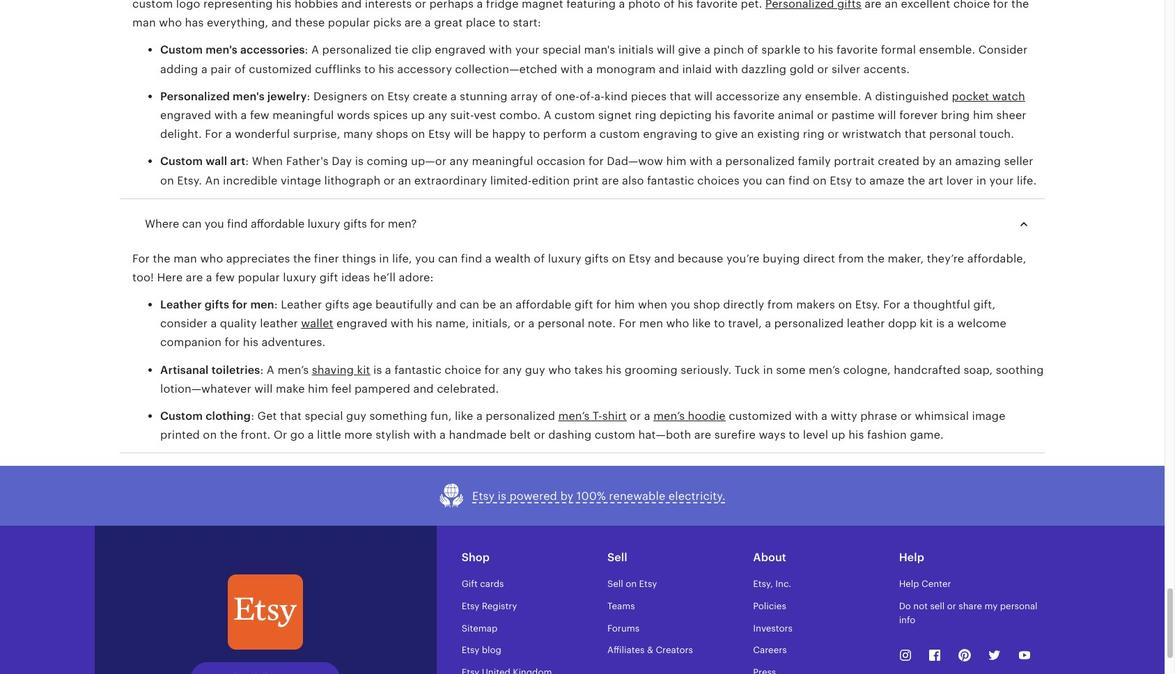 Task type: vqa. For each thing, say whether or not it's contained in the screenshot.
gift inside the For the man who appreciates the finer things in life, you can find a wealth of luxury gifts on Etsy and because you're buying direct from the maker, they're affordable, too! Here are a few popular luxury gift ideas he'll adore:
yes



Task type: describe. For each thing, give the bounding box(es) containing it.
great
[[434, 16, 463, 29]]

an inside : leather gifts age beautifully and can be an affordable gift for him when you shop directly from makers on etsy. for a thoughtful gift, consider a quality leather
[[499, 298, 513, 311]]

front.
[[241, 429, 271, 442]]

help center
[[899, 579, 951, 590]]

with up level
[[795, 410, 818, 423]]

adding
[[160, 62, 198, 76]]

with inside personalized men's jewelry : designers on etsy create a stunning array of one-of-a-kind pieces that will accessorize any ensemble. a distinguished pocket watch engraved with a few meaningful words spices up any suit-vest combo. a custom signet ring depicting his favorite animal or pastime will forever bring him sheer delight. for a wonderful surprise, many shops on etsy will be happy to perform a custom engraving to give an existing ring or wristwatch that personal touch.
[[214, 109, 238, 122]]

his left accessory
[[379, 62, 394, 76]]

of up the "dazzling"
[[747, 43, 759, 57]]

lover
[[947, 174, 974, 187]]

engraved inside personalized men's jewelry : designers on etsy create a stunning array of one-of-a-kind pieces that will accessorize any ensemble. a distinguished pocket watch engraved with a few meaningful words spices up any suit-vest combo. a custom signet ring depicting his favorite animal or pastime will forever bring him sheer delight. for a wonderful surprise, many shops on etsy will be happy to perform a custom engraving to give an existing ring or wristwatch that personal touch.
[[160, 109, 211, 122]]

with down pinch on the top
[[715, 62, 738, 76]]

jewelry
[[267, 90, 307, 103]]

a down the man's
[[587, 62, 593, 76]]

for inside is a fantastic choice for any guy who takes his grooming seriously. tuck in some men's cologne, handcrafted soap, soothing lotion—whatever will make him feel pampered and celebrated.
[[485, 363, 500, 377]]

a left pair on the left top
[[201, 62, 208, 76]]

t-
[[593, 410, 602, 423]]

vest
[[474, 109, 496, 122]]

engraved inside engraved with his name, initials, or a personal note. for men who like to travel, a personalized leather dopp kit is a welcome companion for his adventures.
[[337, 317, 388, 330]]

him inside personalized men's jewelry : designers on etsy create a stunning array of one-of-a-kind pieces that will accessorize any ensemble. a distinguished pocket watch engraved with a few meaningful words spices up any suit-vest combo. a custom signet ring depicting his favorite animal or pastime will forever bring him sheer delight. for a wonderful surprise, many shops on etsy will be happy to perform a custom engraving to give an existing ring or wristwatch that personal touch.
[[973, 109, 994, 122]]

occasion
[[537, 155, 586, 168]]

hoodie
[[688, 410, 726, 423]]

amazing
[[955, 155, 1001, 168]]

dad—wow
[[607, 155, 663, 168]]

not
[[914, 601, 928, 612]]

affordable,
[[968, 252, 1027, 265]]

2 vertical spatial luxury
[[283, 271, 317, 284]]

a right initials,
[[528, 317, 535, 330]]

where can you find affordable luxury gifts for men?
[[145, 217, 417, 230]]

coming
[[367, 155, 408, 168]]

gift,
[[974, 298, 996, 311]]

teams link
[[608, 601, 635, 612]]

a inside is a fantastic choice for any guy who takes his grooming seriously. tuck in some men's cologne, handcrafted soap, soothing lotion—whatever will make him feel pampered and celebrated.
[[385, 363, 391, 377]]

by inside button
[[560, 490, 574, 503]]

to inside ': when father's day is coming up—or any meaningful occasion for dad—wow him with a personalized family portrait created by an amazing seller on etsy. an incredible vintage lithograph or an extraordinary limited-edition print are also fantastic choices you can find on etsy to amaze the art lover in your life.'
[[855, 174, 867, 187]]

direct
[[803, 252, 835, 265]]

an inside personalized men's jewelry : designers on etsy create a stunning array of one-of-a-kind pieces that will accessorize any ensemble. a distinguished pocket watch engraved with a few meaningful words spices up any suit-vest combo. a custom signet ring depicting his favorite animal or pastime will forever bring him sheer delight. for a wonderful surprise, many shops on etsy will be happy to perform a custom engraving to give an existing ring or wristwatch that personal touch.
[[741, 128, 754, 141]]

customized inside : a personalized tie clip engraved with your special man's initials will give a pinch of sparkle to his favorite formal ensemble. consider adding a pair of customized cufflinks to his accessory collection—etched with a monogram and inlaid with dazzling gold or silver accents.
[[249, 62, 312, 76]]

for the man who appreciates the finer things in life, you can find a wealth of luxury gifts on etsy and because you're buying direct from the maker, they're affordable, too! here are a few popular luxury gift ideas he'll adore:
[[132, 252, 1027, 284]]

dashing
[[549, 429, 592, 442]]

on inside for the man who appreciates the finer things in life, you can find a wealth of luxury gifts on etsy and because you're buying direct from the maker, they're affordable, too! here are a few popular luxury gift ideas he'll adore:
[[612, 252, 626, 265]]

few inside for the man who appreciates the finer things in life, you can find a wealth of luxury gifts on etsy and because you're buying direct from the maker, they're affordable, too! here are a few popular luxury gift ideas he'll adore:
[[215, 271, 235, 284]]

or up fashion
[[901, 410, 912, 423]]

companion
[[160, 336, 222, 349]]

etsy inside button
[[472, 490, 495, 503]]

the left finer
[[293, 252, 311, 265]]

and inside for the man who appreciates the finer things in life, you can find a wealth of luxury gifts on etsy and because you're buying direct from the maker, they're affordable, too! here are a few popular luxury gift ideas he'll adore:
[[654, 252, 675, 265]]

custom for on
[[160, 155, 203, 168]]

for inside ': when father's day is coming up—or any meaningful occasion for dad—wow him with a personalized family portrait created by an amazing seller on etsy. an incredible vintage lithograph or an extraordinary limited-edition print are also fantastic choices you can find on etsy to amaze the art lover in your life.'
[[589, 155, 604, 168]]

to inside customized with a witty phrase or whimsical image printed on the front. or go a little more stylish with a handmade belt or dashing custom hat—both are surefire ways to level up his fashion game.
[[789, 429, 800, 442]]

: leather gifts age beautifully and can be an affordable gift for him when you shop directly from makers on etsy. for a thoughtful gift, consider a quality leather
[[160, 298, 996, 330]]

are inside customized with a witty phrase or whimsical image printed on the front. or go a little more stylish with a handmade belt or dashing custom hat—both are surefire ways to level up his fashion game.
[[694, 429, 712, 442]]

a up 'leather gifts for men'
[[206, 271, 212, 284]]

any up "animal"
[[783, 90, 802, 103]]

careers
[[753, 645, 787, 656]]

an down coming
[[398, 174, 411, 187]]

fantastic inside ': when father's day is coming up—or any meaningful occasion for dad—wow him with a personalized family portrait created by an amazing seller on etsy. an incredible vintage lithograph or an extraordinary limited-edition print are also fantastic choices you can find on etsy to amaze the art lover in your life.'
[[647, 174, 694, 187]]

or inside ': when father's day is coming up—or any meaningful occasion for dad—wow him with a personalized family portrait created by an amazing seller on etsy. an incredible vintage lithograph or an extraordinary limited-edition print are also fantastic choices you can find on etsy to amaze the art lover in your life.'
[[384, 174, 395, 187]]

go
[[290, 429, 305, 442]]

etsy up up—or in the left top of the page
[[428, 128, 451, 141]]

accents.
[[864, 62, 910, 76]]

any down create at left
[[428, 109, 447, 122]]

0 vertical spatial that
[[670, 90, 691, 103]]

for up quality
[[232, 298, 248, 311]]

give inside personalized men's jewelry : designers on etsy create a stunning array of one-of-a-kind pieces that will accessorize any ensemble. a distinguished pocket watch engraved with a few meaningful words spices up any suit-vest combo. a custom signet ring depicting his favorite animal or pastime will forever bring him sheer delight. for a wonderful surprise, many shops on etsy will be happy to perform a custom engraving to give an existing ring or wristwatch that personal touch.
[[715, 128, 738, 141]]

pinch
[[714, 43, 744, 57]]

when
[[252, 155, 283, 168]]

in inside is a fantastic choice for any guy who takes his grooming seriously. tuck in some men's cologne, handcrafted soap, soothing lotion—whatever will make him feel pampered and celebrated.
[[763, 363, 773, 377]]

0 vertical spatial custom
[[555, 109, 595, 122]]

animal
[[778, 109, 814, 122]]

created
[[878, 155, 920, 168]]

of inside for the man who appreciates the finer things in life, you can find a wealth of luxury gifts on etsy and because you're buying direct from the maker, they're affordable, too! here are a few popular luxury gift ideas he'll adore:
[[534, 252, 545, 265]]

are inside for the man who appreciates the finer things in life, you can find a wealth of luxury gifts on etsy and because you're buying direct from the maker, they're affordable, too! here are a few popular luxury gift ideas he'll adore:
[[186, 271, 203, 284]]

soap,
[[964, 363, 993, 377]]

has
[[185, 16, 204, 29]]

where
[[145, 217, 179, 230]]

etsy up "spices"
[[388, 90, 410, 103]]

are right picks
[[405, 16, 422, 29]]

or down pastime
[[828, 128, 839, 141]]

gifts up quality
[[205, 298, 229, 311]]

some
[[776, 363, 806, 377]]

for inside : leather gifts age beautifully and can be an affordable gift for him when you shop directly from makers on etsy. for a thoughtful gift, consider a quality leather
[[596, 298, 612, 311]]

on up "spices"
[[371, 90, 384, 103]]

family
[[798, 155, 831, 168]]

wallet link
[[301, 317, 333, 330]]

age
[[352, 298, 373, 311]]

personalized up "belt"
[[486, 410, 555, 423]]

a right travel,
[[765, 317, 771, 330]]

the inside customized with a witty phrase or whimsical image printed on the front. or go a little more stylish with a handmade belt or dashing custom hat—both are surefire ways to level up his fashion game.
[[220, 429, 238, 442]]

: a personalized tie clip engraved with your special man's initials will give a pinch of sparkle to his favorite formal ensemble. consider adding a pair of customized cufflinks to his accessory collection—etched with a monogram and inlaid with dazzling gold or silver accents.
[[160, 43, 1028, 76]]

depicting
[[660, 109, 712, 122]]

by inside ': when father's day is coming up—or any meaningful occasion for dad—wow him with a personalized family portrait created by an amazing seller on etsy. an incredible vintage lithograph or an extraordinary limited-edition print are also fantastic choices you can find on etsy to amaze the art lover in your life.'
[[923, 155, 936, 168]]

favorite inside : a personalized tie clip engraved with your special man's initials will give a pinch of sparkle to his favorite formal ensemble. consider adding a pair of customized cufflinks to his accessory collection—etched with a monogram and inlaid with dazzling gold or silver accents.
[[837, 43, 878, 57]]

sell for sell on etsy
[[608, 579, 623, 590]]

affiliates
[[608, 645, 645, 656]]

learn more about gifts for men tab panel
[[120, 0, 1045, 454]]

sitemap link
[[462, 623, 498, 634]]

men's for jewelry
[[233, 90, 265, 103]]

creators
[[656, 645, 693, 656]]

many
[[343, 128, 373, 141]]

or right "belt"
[[534, 429, 545, 442]]

and inside : leather gifts age beautifully and can be an affordable gift for him when you shop directly from makers on etsy. for a thoughtful gift, consider a quality leather
[[436, 298, 457, 311]]

sell for sell
[[608, 551, 628, 565]]

the up the here at top left
[[153, 252, 171, 265]]

consider
[[160, 317, 208, 330]]

etsy, inc.
[[753, 579, 792, 590]]

his inside customized with a witty phrase or whimsical image printed on the front. or go a little more stylish with a handmade belt or dashing custom hat—both are surefire ways to level up his fashion game.
[[849, 429, 864, 442]]

a up handmade
[[476, 410, 483, 423]]

etsy is powered by 100% renewable electricity. button
[[439, 483, 726, 510]]

men's up make
[[278, 363, 309, 377]]

etsy left blog
[[462, 645, 480, 656]]

your inside : a personalized tie clip engraved with your special man's initials will give a pinch of sparkle to his favorite formal ensemble. consider adding a pair of customized cufflinks to his accessory collection—etched with a monogram and inlaid with dazzling gold or silver accents.
[[515, 43, 540, 57]]

0 horizontal spatial ring
[[635, 109, 657, 122]]

any inside is a fantastic choice for any guy who takes his grooming seriously. tuck in some men's cologne, handcrafted soap, soothing lotion—whatever will make him feel pampered and celebrated.
[[503, 363, 522, 377]]

&
[[647, 645, 654, 656]]

perform
[[543, 128, 587, 141]]

a right toiletries
[[267, 363, 275, 377]]

on down custom wall art on the top of page
[[160, 174, 174, 187]]

etsy down gift
[[462, 601, 480, 612]]

signet
[[598, 109, 632, 122]]

soothing
[[996, 363, 1044, 377]]

get
[[257, 410, 277, 423]]

a inside are an excellent choice for the man who has everything, and these popular picks are a great place to start:
[[425, 16, 431, 29]]

day
[[332, 155, 352, 168]]

a right perform
[[590, 128, 596, 141]]

custom wall art
[[160, 155, 245, 168]]

a up perform
[[544, 109, 552, 122]]

who inside for the man who appreciates the finer things in life, you can find a wealth of luxury gifts on etsy and because you're buying direct from the maker, they're affordable, too! here are a few popular luxury gift ideas he'll adore:
[[200, 252, 223, 265]]

a up wall at left
[[226, 128, 232, 141]]

gift cards link
[[462, 579, 504, 590]]

watch
[[993, 90, 1025, 103]]

welcome
[[957, 317, 1007, 330]]

be inside : leather gifts age beautifully and can be an affordable gift for him when you shop directly from makers on etsy. for a thoughtful gift, consider a quality leather
[[483, 298, 496, 311]]

kind
[[605, 90, 628, 103]]

1 vertical spatial that
[[905, 128, 926, 141]]

the left maker,
[[867, 252, 885, 265]]

0 horizontal spatial men
[[250, 298, 274, 311]]

his up silver
[[818, 43, 834, 57]]

a inside : a personalized tie clip engraved with your special man's initials will give a pinch of sparkle to his favorite formal ensemble. consider adding a pair of customized cufflinks to his accessory collection—etched with a monogram and inlaid with dazzling gold or silver accents.
[[311, 43, 319, 57]]

extraordinary
[[414, 174, 487, 187]]

maker,
[[888, 252, 924, 265]]

choice for fantastic
[[445, 363, 482, 377]]

will up the depicting
[[695, 90, 713, 103]]

etsy inside ': when father's day is coming up—or any meaningful occasion for dad—wow him with a personalized family portrait created by an amazing seller on etsy. an incredible vintage lithograph or an extraordinary limited-edition print are also fantastic choices you can find on etsy to amaze the art lover in your life.'
[[830, 174, 852, 187]]

with up one-
[[561, 62, 584, 76]]

personalized inside : a personalized tie clip engraved with your special man's initials will give a pinch of sparkle to his favorite formal ensemble. consider adding a pair of customized cufflinks to his accessory collection—etched with a monogram and inlaid with dazzling gold or silver accents.
[[322, 43, 392, 57]]

man inside for the man who appreciates the finer things in life, you can find a wealth of luxury gifts on etsy and because you're buying direct from the maker, they're affordable, too! here are a few popular luxury gift ideas he'll adore:
[[174, 252, 197, 265]]

with inside ': when father's day is coming up—or any meaningful occasion for dad—wow him with a personalized family portrait created by an amazing seller on etsy. an incredible vintage lithograph or an extraordinary limited-edition print are also fantastic choices you can find on etsy to amaze the art lover in your life.'
[[690, 155, 713, 168]]

help for help center
[[899, 579, 919, 590]]

toiletries
[[212, 363, 260, 377]]

a up suit-
[[451, 90, 457, 103]]

printed
[[160, 429, 200, 442]]

to down combo.
[[529, 128, 540, 141]]

etsy inside for the man who appreciates the finer things in life, you can find a wealth of luxury gifts on etsy and because you're buying direct from the maker, they're affordable, too! here are a few popular luxury gift ideas he'll adore:
[[629, 252, 651, 265]]

his left name,
[[417, 317, 433, 330]]

sparkle
[[762, 43, 801, 57]]

: inside : a personalized tie clip engraved with your special man's initials will give a pinch of sparkle to his favorite formal ensemble. consider adding a pair of customized cufflinks to his accessory collection—etched with a monogram and inlaid with dazzling gold or silver accents.
[[305, 43, 308, 57]]

or inside engraved with his name, initials, or a personal note. for men who like to travel, a personalized leather dopp kit is a welcome companion for his adventures.
[[514, 317, 525, 330]]

a up the inlaid at top
[[704, 43, 711, 57]]

with down fun,
[[413, 429, 437, 442]]

a down 'leather gifts for men'
[[211, 317, 217, 330]]

affordable inside dropdown button
[[251, 217, 305, 230]]

1 vertical spatial special
[[305, 410, 343, 423]]

of right pair on the left top
[[235, 62, 246, 76]]

a-
[[595, 90, 605, 103]]

he'll
[[373, 271, 396, 284]]

or right "animal"
[[817, 109, 829, 122]]

note.
[[588, 317, 616, 330]]

touch.
[[980, 128, 1015, 141]]

everything,
[[207, 16, 269, 29]]

men's up hat—both at bottom right
[[654, 410, 685, 423]]

will inside is a fantastic choice for any guy who takes his grooming seriously. tuck in some men's cologne, handcrafted soap, soothing lotion—whatever will make him feel pampered and celebrated.
[[254, 382, 273, 396]]

of inside personalized men's jewelry : designers on etsy create a stunning array of one-of-a-kind pieces that will accessorize any ensemble. a distinguished pocket watch engraved with a few meaningful words spices up any suit-vest combo. a custom signet ring depicting his favorite animal or pastime will forever bring him sheer delight. for a wonderful surprise, many shops on etsy will be happy to perform a custom engraving to give an existing ring or wristwatch that personal touch.
[[541, 90, 552, 103]]

meaningful inside personalized men's jewelry : designers on etsy create a stunning array of one-of-a-kind pieces that will accessorize any ensemble. a distinguished pocket watch engraved with a few meaningful words spices up any suit-vest combo. a custom signet ring depicting his favorite animal or pastime will forever bring him sheer delight. for a wonderful surprise, many shops on etsy will be happy to perform a custom engraving to give an existing ring or wristwatch that personal touch.
[[273, 109, 334, 122]]

father's
[[286, 155, 329, 168]]

surprise,
[[293, 128, 340, 141]]

affordable inside : leather gifts age beautifully and can be an affordable gift for him when you shop directly from makers on etsy. for a thoughtful gift, consider a quality leather
[[516, 298, 572, 311]]

etsy blog
[[462, 645, 501, 656]]

level
[[803, 429, 828, 442]]

are up formal
[[865, 0, 882, 10]]

travel,
[[728, 317, 762, 330]]

100%
[[577, 490, 606, 503]]

incredible
[[223, 174, 278, 187]]

on up teams
[[626, 579, 637, 590]]

cards
[[480, 579, 504, 590]]

special inside : a personalized tie clip engraved with your special man's initials will give a pinch of sparkle to his favorite formal ensemble. consider adding a pair of customized cufflinks to his accessory collection—etched with a monogram and inlaid with dazzling gold or silver accents.
[[543, 43, 581, 57]]

fashion
[[867, 429, 907, 442]]

will down suit-
[[454, 128, 472, 141]]

witty
[[831, 410, 858, 423]]

will up wristwatch
[[878, 109, 897, 122]]

personal inside personalized men's jewelry : designers on etsy create a stunning array of one-of-a-kind pieces that will accessorize any ensemble. a distinguished pocket watch engraved with a few meaningful words spices up any suit-vest combo. a custom signet ring depicting his favorite animal or pastime will forever bring him sheer delight. for a wonderful surprise, many shops on etsy will be happy to perform a custom engraving to give an existing ring or wristwatch that personal touch.
[[929, 128, 977, 141]]

on down family
[[813, 174, 827, 187]]

popular inside for the man who appreciates the finer things in life, you can find a wealth of luxury gifts on etsy and because you're buying direct from the maker, they're affordable, too! here are a few popular luxury gift ideas he'll adore:
[[238, 271, 280, 284]]

a inside ': when father's day is coming up—or any meaningful occasion for dad—wow him with a personalized family portrait created by an amazing seller on etsy. an incredible vintage lithograph or an extraordinary limited-edition print are also fantastic choices you can find on etsy to amaze the art lover in your life.'
[[716, 155, 722, 168]]

make
[[276, 382, 305, 396]]

finer
[[314, 252, 339, 265]]

and inside : a personalized tie clip engraved with your special man's initials will give a pinch of sparkle to his favorite formal ensemble. consider adding a pair of customized cufflinks to his accessory collection—etched with a monogram and inlaid with dazzling gold or silver accents.
[[659, 62, 679, 76]]

on right shops
[[411, 128, 425, 141]]

surefire
[[715, 429, 756, 442]]

investors
[[753, 623, 793, 634]]

etsy up forums link
[[639, 579, 657, 590]]

wristwatch
[[842, 128, 902, 141]]

etsy,
[[753, 579, 773, 590]]

3 custom from the top
[[160, 410, 203, 423]]

the inside are an excellent choice for the man who has everything, and these popular picks are a great place to start:
[[1012, 0, 1029, 10]]

you inside ': when father's day is coming up—or any meaningful occasion for dad—wow him with a personalized family portrait created by an amazing seller on etsy. an incredible vintage lithograph or an extraordinary limited-edition print are also fantastic choices you can find on etsy to amaze the art lover in your life.'
[[743, 174, 763, 187]]

game.
[[910, 429, 944, 442]]

forever
[[900, 109, 938, 122]]

men's for accessories
[[206, 43, 238, 57]]

the inside ': when father's day is coming up—or any meaningful occasion for dad—wow him with a personalized family portrait created by an amazing seller on etsy. an incredible vintage lithograph or an extraordinary limited-edition print are also fantastic choices you can find on etsy to amaze the art lover in your life.'
[[908, 174, 926, 187]]

you inside : leather gifts age beautifully and can be an affordable gift for him when you shop directly from makers on etsy. for a thoughtful gift, consider a quality leather
[[671, 298, 691, 311]]

ensemble. for any
[[805, 90, 862, 103]]

men's up dashing
[[558, 410, 590, 423]]

to right cufflinks
[[364, 62, 376, 76]]

these
[[295, 16, 325, 29]]

etsy registry
[[462, 601, 517, 612]]

him inside ': when father's day is coming up—or any meaningful occasion for dad—wow him with a personalized family portrait created by an amazing seller on etsy. an incredible vintage lithograph or an extraordinary limited-edition print are also fantastic choices you can find on etsy to amaze the art lover in your life.'
[[666, 155, 687, 168]]

phrase
[[861, 410, 898, 423]]

on inside customized with a witty phrase or whimsical image printed on the front. or go a little more stylish with a handmade belt or dashing custom hat—both are surefire ways to level up his fashion game.
[[203, 429, 217, 442]]

for inside engraved with his name, initials, or a personal note. for men who like to travel, a personalized leather dopp kit is a welcome companion for his adventures.
[[619, 317, 636, 330]]

or inside "do not sell or share my personal info"
[[947, 601, 956, 612]]

a down custom clothing : get that special guy something fun, like a personalized men's t-shirt or a men's hoodie
[[440, 429, 446, 442]]

to up gold
[[804, 43, 815, 57]]



Task type: locate. For each thing, give the bounding box(es) containing it.
2 vertical spatial personal
[[1000, 601, 1038, 612]]

for inside for the man who appreciates the finer things in life, you can find a wealth of luxury gifts on etsy and because you're buying direct from the maker, they're affordable, too! here are a few popular luxury gift ideas he'll adore:
[[132, 252, 150, 265]]

2 horizontal spatial personal
[[1000, 601, 1038, 612]]

gift inside for the man who appreciates the finer things in life, you can find a wealth of luxury gifts on etsy and because you're buying direct from the maker, they're affordable, too! here are a few popular luxury gift ideas he'll adore:
[[320, 271, 338, 284]]

is
[[355, 155, 364, 168], [936, 317, 945, 330], [373, 363, 382, 377], [498, 490, 507, 503]]

personal
[[929, 128, 977, 141], [538, 317, 585, 330], [1000, 601, 1038, 612]]

0 horizontal spatial man
[[132, 16, 156, 29]]

luxury inside dropdown button
[[308, 217, 340, 230]]

for
[[993, 0, 1009, 10], [589, 155, 604, 168], [370, 217, 385, 230], [232, 298, 248, 311], [596, 298, 612, 311], [225, 336, 240, 349], [485, 363, 500, 377]]

give down accessorize
[[715, 128, 738, 141]]

personal down bring
[[929, 128, 977, 141]]

and left these
[[272, 16, 292, 29]]

who inside are an excellent choice for the man who has everything, and these popular picks are a great place to start:
[[159, 16, 182, 29]]

1 vertical spatial favorite
[[734, 109, 775, 122]]

0 horizontal spatial engraved
[[160, 109, 211, 122]]

luxury up finer
[[308, 217, 340, 230]]

silver
[[832, 62, 861, 76]]

and inside are an excellent choice for the man who has everything, and these popular picks are a great place to start:
[[272, 16, 292, 29]]

1 horizontal spatial ensemble.
[[919, 43, 976, 57]]

with inside engraved with his name, initials, or a personal note. for men who like to travel, a personalized leather dopp kit is a welcome companion for his adventures.
[[391, 317, 414, 330]]

or down coming
[[384, 174, 395, 187]]

can down 'existing'
[[766, 174, 786, 187]]

in left life,
[[379, 252, 389, 265]]

be inside personalized men's jewelry : designers on etsy create a stunning array of one-of-a-kind pieces that will accessorize any ensemble. a distinguished pocket watch engraved with a few meaningful words spices up any suit-vest combo. a custom signet ring depicting his favorite animal or pastime will forever bring him sheer delight. for a wonderful surprise, many shops on etsy will be happy to perform a custom engraving to give an existing ring or wristwatch that personal touch.
[[475, 128, 489, 141]]

0 vertical spatial art
[[230, 155, 245, 168]]

1 leather from the left
[[160, 298, 202, 311]]

where can you find affordable luxury gifts for men? button
[[132, 207, 1045, 241]]

on down where can you find affordable luxury gifts for men? dropdown button
[[612, 252, 626, 265]]

men's inside personalized men's jewelry : designers on etsy create a stunning array of one-of-a-kind pieces that will accessorize any ensemble. a distinguished pocket watch engraved with a few meaningful words spices up any suit-vest combo. a custom signet ring depicting his favorite animal or pastime will forever bring him sheer delight. for a wonderful surprise, many shops on etsy will be happy to perform a custom engraving to give an existing ring or wristwatch that personal touch.
[[233, 90, 265, 103]]

men inside engraved with his name, initials, or a personal note. for men who like to travel, a personalized leather dopp kit is a welcome companion for his adventures.
[[639, 317, 663, 330]]

who left takes at bottom
[[548, 363, 571, 377]]

2 vertical spatial in
[[763, 363, 773, 377]]

0 vertical spatial give
[[678, 43, 701, 57]]

leather
[[260, 317, 298, 330], [847, 317, 885, 330]]

leather up wallet
[[281, 298, 322, 311]]

gift inside : leather gifts age beautifully and can be an affordable gift for him when you shop directly from makers on etsy. for a thoughtful gift, consider a quality leather
[[575, 298, 593, 311]]

0 horizontal spatial your
[[515, 43, 540, 57]]

for up wall at left
[[205, 128, 222, 141]]

handmade
[[449, 429, 507, 442]]

for inside are an excellent choice for the man who has everything, and these popular picks are a great place to start:
[[993, 0, 1009, 10]]

0 horizontal spatial fantastic
[[395, 363, 442, 377]]

0 vertical spatial like
[[692, 317, 711, 330]]

for up print
[[589, 155, 604, 168]]

him inside : leather gifts age beautifully and can be an affordable gift for him when you shop directly from makers on etsy. for a thoughtful gift, consider a quality leather
[[615, 298, 635, 311]]

give
[[678, 43, 701, 57], [715, 128, 738, 141]]

0 horizontal spatial find
[[227, 217, 248, 230]]

0 horizontal spatial that
[[280, 410, 302, 423]]

who left appreciates
[[200, 252, 223, 265]]

gifts inside for the man who appreciates the finer things in life, you can find a wealth of luxury gifts on etsy and because you're buying direct from the maker, they're affordable, too! here are a few popular luxury gift ideas he'll adore:
[[585, 252, 609, 265]]

1 vertical spatial like
[[455, 410, 473, 423]]

0 vertical spatial man
[[132, 16, 156, 29]]

0 vertical spatial up
[[411, 109, 425, 122]]

special
[[543, 43, 581, 57], [305, 410, 343, 423]]

ensemble. inside : a personalized tie clip engraved with your special man's initials will give a pinch of sparkle to his favorite formal ensemble. consider adding a pair of customized cufflinks to his accessory collection—etched with a monogram and inlaid with dazzling gold or silver accents.
[[919, 43, 976, 57]]

name,
[[436, 317, 469, 330]]

meaningful inside ': when father's day is coming up—or any meaningful occasion for dad—wow him with a personalized family portrait created by an amazing seller on etsy. an incredible vintage lithograph or an extraordinary limited-edition print are also fantastic choices you can find on etsy to amaze the art lover in your life.'
[[472, 155, 534, 168]]

is right day
[[355, 155, 364, 168]]

pocket
[[952, 90, 989, 103]]

engraved down age
[[337, 317, 388, 330]]

help up help center link
[[899, 551, 925, 565]]

sheer
[[997, 109, 1027, 122]]

etsy. inside ': when father's day is coming up—or any meaningful occasion for dad—wow him with a personalized family portrait created by an amazing seller on etsy. an incredible vintage lithograph or an extraordinary limited-edition print are also fantastic choices you can find on etsy to amaze the art lover in your life.'
[[177, 174, 202, 187]]

shaving kit link
[[312, 363, 370, 377]]

2 custom from the top
[[160, 155, 203, 168]]

gifts inside : leather gifts age beautifully and can be an affordable gift for him when you shop directly from makers on etsy. for a thoughtful gift, consider a quality leather
[[325, 298, 349, 311]]

for left men?
[[370, 217, 385, 230]]

up inside personalized men's jewelry : designers on etsy create a stunning array of one-of-a-kind pieces that will accessorize any ensemble. a distinguished pocket watch engraved with a few meaningful words spices up any suit-vest combo. a custom signet ring depicting his favorite animal or pastime will forever bring him sheer delight. for a wonderful surprise, many shops on etsy will be happy to perform a custom engraving to give an existing ring or wristwatch that personal touch.
[[411, 109, 425, 122]]

1 horizontal spatial find
[[461, 252, 482, 265]]

gold
[[790, 62, 814, 76]]

0 horizontal spatial give
[[678, 43, 701, 57]]

can inside for the man who appreciates the finer things in life, you can find a wealth of luxury gifts on etsy and because you're buying direct from the maker, they're affordable, too! here are a few popular luxury gift ideas he'll adore:
[[438, 252, 458, 265]]

0 vertical spatial engraved
[[435, 43, 486, 57]]

1 vertical spatial personal
[[538, 317, 585, 330]]

you're
[[727, 252, 760, 265]]

about
[[753, 551, 786, 565]]

0 horizontal spatial art
[[230, 155, 245, 168]]

ensemble.
[[919, 43, 976, 57], [805, 90, 862, 103]]

a down these
[[311, 43, 319, 57]]

my
[[985, 601, 998, 612]]

teams
[[608, 601, 635, 612]]

an up lover
[[939, 155, 952, 168]]

kit right dopp
[[920, 317, 933, 330]]

stunning
[[460, 90, 508, 103]]

0 horizontal spatial customized
[[249, 62, 312, 76]]

create
[[413, 90, 448, 103]]

guy for special
[[346, 410, 367, 423]]

you inside for the man who appreciates the finer things in life, you can find a wealth of luxury gifts on etsy and because you're buying direct from the maker, they're affordable, too! here are a few popular luxury gift ideas he'll adore:
[[415, 252, 435, 265]]

who inside is a fantastic choice for any guy who takes his grooming seriously. tuck in some men's cologne, handcrafted soap, soothing lotion—whatever will make him feel pampered and celebrated.
[[548, 363, 571, 377]]

with up collection—etched
[[489, 43, 512, 57]]

delight.
[[160, 128, 202, 141]]

in inside ': when father's day is coming up—or any meaningful occasion for dad—wow him with a personalized family portrait created by an amazing seller on etsy. an incredible vintage lithograph or an extraordinary limited-edition print are also fantastic choices you can find on etsy to amaze the art lover in your life.'
[[977, 174, 987, 187]]

0 vertical spatial men
[[250, 298, 274, 311]]

0 horizontal spatial etsy.
[[177, 174, 202, 187]]

will inside : a personalized tie clip engraved with your special man's initials will give a pinch of sparkle to his favorite formal ensemble. consider adding a pair of customized cufflinks to his accessory collection—etched with a monogram and inlaid with dazzling gold or silver accents.
[[657, 43, 675, 57]]

custom men's accessories
[[160, 43, 305, 57]]

consider
[[979, 43, 1028, 57]]

2 leather from the left
[[281, 298, 322, 311]]

grooming
[[625, 363, 678, 377]]

formal
[[881, 43, 916, 57]]

clothing
[[206, 410, 251, 423]]

leather up consider
[[160, 298, 202, 311]]

leather gifts for men
[[160, 298, 274, 311]]

shaving
[[312, 363, 354, 377]]

any down initials,
[[503, 363, 522, 377]]

man up the here at top left
[[174, 252, 197, 265]]

and
[[272, 16, 292, 29], [659, 62, 679, 76], [654, 252, 675, 265], [436, 298, 457, 311], [413, 382, 434, 396]]

custom down shirt
[[595, 429, 636, 442]]

info
[[899, 615, 916, 625]]

1 vertical spatial in
[[379, 252, 389, 265]]

for inside dropdown button
[[370, 217, 385, 230]]

1 horizontal spatial up
[[832, 429, 846, 442]]

: down these
[[305, 43, 308, 57]]

0 vertical spatial customized
[[249, 62, 312, 76]]

a up pastime
[[865, 90, 872, 103]]

array
[[511, 90, 538, 103]]

1 vertical spatial ensemble.
[[805, 90, 862, 103]]

men
[[250, 298, 274, 311], [639, 317, 663, 330]]

fantastic right also
[[647, 174, 694, 187]]

a up dopp
[[904, 298, 910, 311]]

: inside personalized men's jewelry : designers on etsy create a stunning array of one-of-a-kind pieces that will accessorize any ensemble. a distinguished pocket watch engraved with a few meaningful words spices up any suit-vest combo. a custom signet ring depicting his favorite animal or pastime will forever bring him sheer delight. for a wonderful surprise, many shops on etsy will be happy to perform a custom engraving to give an existing ring or wristwatch that personal touch.
[[307, 90, 310, 103]]

0 horizontal spatial leather
[[160, 298, 202, 311]]

combo.
[[499, 109, 541, 122]]

can inside dropdown button
[[182, 217, 202, 230]]

1 vertical spatial sell
[[608, 579, 623, 590]]

on inside : leather gifts age beautifully and can be an affordable gift for him when you shop directly from makers on etsy. for a thoughtful gift, consider a quality leather
[[839, 298, 852, 311]]

sitemap
[[462, 623, 498, 634]]

a
[[311, 43, 319, 57], [865, 90, 872, 103], [544, 109, 552, 122], [267, 363, 275, 377]]

1 vertical spatial art
[[929, 174, 944, 187]]

can right "where"
[[182, 217, 202, 230]]

custom inside customized with a witty phrase or whimsical image printed on the front. or go a little more stylish with a handmade belt or dashing custom hat—both are surefire ways to level up his fashion game.
[[595, 429, 636, 442]]

custom
[[555, 109, 595, 122], [600, 128, 640, 141], [595, 429, 636, 442]]

0 vertical spatial in
[[977, 174, 987, 187]]

affordable up appreciates
[[251, 217, 305, 230]]

to inside engraved with his name, initials, or a personal note. for men who like to travel, a personalized leather dopp kit is a welcome companion for his adventures.
[[714, 317, 725, 330]]

with
[[489, 43, 512, 57], [561, 62, 584, 76], [715, 62, 738, 76], [214, 109, 238, 122], [690, 155, 713, 168], [391, 317, 414, 330], [795, 410, 818, 423], [413, 429, 437, 442]]

a left witty
[[821, 410, 828, 423]]

are down hoodie
[[694, 429, 712, 442]]

1 horizontal spatial give
[[715, 128, 738, 141]]

the down clothing
[[220, 429, 238, 442]]

his inside is a fantastic choice for any guy who takes his grooming seriously. tuck in some men's cologne, handcrafted soap, soothing lotion—whatever will make him feel pampered and celebrated.
[[606, 363, 622, 377]]

in right tuck
[[763, 363, 773, 377]]

ensemble. for formal
[[919, 43, 976, 57]]

are inside ': when father's day is coming up—or any meaningful occasion for dad—wow him with a personalized family portrait created by an amazing seller on etsy. an incredible vintage lithograph or an extraordinary limited-edition print are also fantastic choices you can find on etsy to amaze the art lover in your life.'
[[602, 174, 619, 187]]

1 horizontal spatial popular
[[328, 16, 370, 29]]

that down forever
[[905, 128, 926, 141]]

: down adventures.
[[260, 363, 264, 377]]

art inside ': when father's day is coming up—or any meaningful occasion for dad—wow him with a personalized family portrait created by an amazing seller on etsy. an incredible vintage lithograph or an extraordinary limited-edition print are also fantastic choices you can find on etsy to amaze the art lover in your life.'
[[929, 174, 944, 187]]

1 help from the top
[[899, 551, 925, 565]]

tuck
[[735, 363, 760, 377]]

choice inside are an excellent choice for the man who has everything, and these popular picks are a great place to start:
[[954, 0, 990, 10]]

: left the get
[[251, 410, 254, 423]]

gift
[[462, 579, 478, 590]]

0 horizontal spatial by
[[560, 490, 574, 503]]

picks
[[373, 16, 402, 29]]

2 vertical spatial custom
[[595, 429, 636, 442]]

seller
[[1004, 155, 1034, 168]]

1 horizontal spatial ring
[[803, 128, 825, 141]]

1 horizontal spatial art
[[929, 174, 944, 187]]

or right gold
[[817, 62, 829, 76]]

more
[[344, 429, 373, 442]]

1 vertical spatial kit
[[357, 363, 370, 377]]

1 vertical spatial man
[[174, 252, 197, 265]]

1 vertical spatial custom
[[600, 128, 640, 141]]

for up too!
[[132, 252, 150, 265]]

bring
[[941, 109, 970, 122]]

1 vertical spatial luxury
[[548, 252, 582, 265]]

a up 'wonderful'
[[241, 109, 247, 122]]

2 vertical spatial engraved
[[337, 317, 388, 330]]

image
[[972, 410, 1006, 423]]

affiliates & creators link
[[608, 645, 693, 656]]

choice for excellent
[[954, 0, 990, 10]]

and inside is a fantastic choice for any guy who takes his grooming seriously. tuck in some men's cologne, handcrafted soap, soothing lotion—whatever will make him feel pampered and celebrated.
[[413, 382, 434, 396]]

0 vertical spatial etsy.
[[177, 174, 202, 187]]

distinguished
[[875, 90, 949, 103]]

1 vertical spatial fantastic
[[395, 363, 442, 377]]

0 horizontal spatial leather
[[260, 317, 298, 330]]

etsy left powered
[[472, 490, 495, 503]]

1 vertical spatial etsy.
[[855, 298, 880, 311]]

for inside : leather gifts age beautifully and can be an affordable gift for him when you shop directly from makers on etsy. for a thoughtful gift, consider a quality leather
[[884, 298, 901, 311]]

2 horizontal spatial in
[[977, 174, 987, 187]]

man's
[[584, 43, 615, 57]]

is inside button
[[498, 490, 507, 503]]

custom for adding
[[160, 43, 203, 57]]

edition
[[532, 174, 570, 187]]

0 vertical spatial be
[[475, 128, 489, 141]]

guy for any
[[525, 363, 545, 377]]

a up hat—both at bottom right
[[644, 410, 651, 423]]

that up the depicting
[[670, 90, 691, 103]]

1 vertical spatial meaningful
[[472, 155, 534, 168]]

to inside are an excellent choice for the man who has everything, and these popular picks are a great place to start:
[[499, 16, 510, 29]]

clip
[[412, 43, 432, 57]]

etsy up when
[[629, 252, 651, 265]]

and up name,
[[436, 298, 457, 311]]

are an excellent choice for the man who has everything, and these popular picks are a great place to start:
[[132, 0, 1029, 29]]

do not sell or share my personal info
[[899, 601, 1038, 625]]

your down start:
[[515, 43, 540, 57]]

initials
[[618, 43, 654, 57]]

0 vertical spatial from
[[838, 252, 864, 265]]

kit inside engraved with his name, initials, or a personal note. for men who like to travel, a personalized leather dopp kit is a welcome companion for his adventures.
[[920, 317, 933, 330]]

shops
[[376, 128, 408, 141]]

0 vertical spatial men's
[[206, 43, 238, 57]]

shop
[[462, 551, 490, 565]]

him left when
[[615, 298, 635, 311]]

personal inside engraved with his name, initials, or a personal note. for men who like to travel, a personalized leather dopp kit is a welcome companion for his adventures.
[[538, 317, 585, 330]]

1 horizontal spatial choice
[[954, 0, 990, 10]]

luxury down finer
[[283, 271, 317, 284]]

engraved inside : a personalized tie clip engraved with your special man's initials will give a pinch of sparkle to his favorite formal ensemble. consider adding a pair of customized cufflinks to his accessory collection—etched with a monogram and inlaid with dazzling gold or silver accents.
[[435, 43, 486, 57]]

2 horizontal spatial engraved
[[435, 43, 486, 57]]

men's
[[206, 43, 238, 57], [233, 90, 265, 103]]

or right shirt
[[630, 410, 641, 423]]

with down beautifully
[[391, 317, 414, 330]]

0 vertical spatial choice
[[954, 0, 990, 10]]

leather
[[160, 298, 202, 311], [281, 298, 322, 311]]

fantastic inside is a fantastic choice for any guy who takes his grooming seriously. tuck in some men's cologne, handcrafted soap, soothing lotion—whatever will make him feel pampered and celebrated.
[[395, 363, 442, 377]]

0 vertical spatial find
[[789, 174, 810, 187]]

a right go
[[308, 429, 314, 442]]

0 horizontal spatial few
[[215, 271, 235, 284]]

2 vertical spatial find
[[461, 252, 482, 265]]

in inside for the man who appreciates the finer things in life, you can find a wealth of luxury gifts on etsy and because you're buying direct from the maker, they're affordable, too! here are a few popular luxury gift ideas he'll adore:
[[379, 252, 389, 265]]

gift cards
[[462, 579, 504, 590]]

1 horizontal spatial leather
[[847, 317, 885, 330]]

ensemble. inside personalized men's jewelry : designers on etsy create a stunning array of one-of-a-kind pieces that will accessorize any ensemble. a distinguished pocket watch engraved with a few meaningful words spices up any suit-vest combo. a custom signet ring depicting his favorite animal or pastime will forever bring him sheer delight. for a wonderful surprise, many shops on etsy will be happy to perform a custom engraving to give an existing ring or wristwatch that personal touch.
[[805, 90, 862, 103]]

0 horizontal spatial from
[[768, 298, 793, 311]]

from inside : leather gifts age beautifully and can be an affordable gift for him when you shop directly from makers on etsy. for a thoughtful gift, consider a quality leather
[[768, 298, 793, 311]]

an
[[205, 174, 220, 187]]

customized inside customized with a witty phrase or whimsical image printed on the front. or go a little more stylish with a handmade belt or dashing custom hat—both are surefire ways to level up his fashion game.
[[729, 410, 792, 423]]

0 vertical spatial affordable
[[251, 217, 305, 230]]

: inside : leather gifts age beautifully and can be an affordable gift for him when you shop directly from makers on etsy. for a thoughtful gift, consider a quality leather
[[274, 298, 278, 311]]

kit up pampered
[[357, 363, 370, 377]]

1 vertical spatial ring
[[803, 128, 825, 141]]

with up choices
[[690, 155, 713, 168]]

favorite inside personalized men's jewelry : designers on etsy create a stunning array of one-of-a-kind pieces that will accessorize any ensemble. a distinguished pocket watch engraved with a few meaningful words spices up any suit-vest combo. a custom signet ring depicting his favorite animal or pastime will forever bring him sheer delight. for a wonderful surprise, many shops on etsy will be happy to perform a custom engraving to give an existing ring or wristwatch that personal touch.
[[734, 109, 775, 122]]

leather inside engraved with his name, initials, or a personal note. for men who like to travel, a personalized leather dopp kit is a welcome companion for his adventures.
[[847, 317, 885, 330]]

investors link
[[753, 623, 793, 634]]

him inside is a fantastic choice for any guy who takes his grooming seriously. tuck in some men's cologne, handcrafted soap, soothing lotion—whatever will make him feel pampered and celebrated.
[[308, 382, 328, 396]]

for down quality
[[225, 336, 240, 349]]

can right life,
[[438, 252, 458, 265]]

who inside engraved with his name, initials, or a personal note. for men who like to travel, a personalized leather dopp kit is a welcome companion for his adventures.
[[666, 317, 689, 330]]

1 horizontal spatial man
[[174, 252, 197, 265]]

fantastic up pampered
[[395, 363, 442, 377]]

for right note.
[[619, 317, 636, 330]]

find inside where can you find affordable luxury gifts for men? dropdown button
[[227, 217, 248, 230]]

1 horizontal spatial your
[[990, 174, 1014, 187]]

his inside personalized men's jewelry : designers on etsy create a stunning array of one-of-a-kind pieces that will accessorize any ensemble. a distinguished pocket watch engraved with a few meaningful words spices up any suit-vest combo. a custom signet ring depicting his favorite animal or pastime will forever bring him sheer delight. for a wonderful surprise, many shops on etsy will be happy to perform a custom engraving to give an existing ring or wristwatch that personal touch.
[[715, 109, 731, 122]]

1 vertical spatial popular
[[238, 271, 280, 284]]

1 vertical spatial few
[[215, 271, 235, 284]]

1 horizontal spatial men
[[639, 317, 663, 330]]

or inside : a personalized tie clip engraved with your special man's initials will give a pinch of sparkle to his favorite formal ensemble. consider adding a pair of customized cufflinks to his accessory collection—etched with a monogram and inlaid with dazzling gold or silver accents.
[[817, 62, 829, 76]]

for up celebrated.
[[485, 363, 500, 377]]

is inside ': when father's day is coming up—or any meaningful occasion for dad—wow him with a personalized family portrait created by an amazing seller on etsy. an incredible vintage lithograph or an extraordinary limited-edition print are also fantastic choices you can find on etsy to amaze the art lover in your life.'
[[355, 155, 364, 168]]

personal inside "do not sell or share my personal info"
[[1000, 601, 1038, 612]]

meaningful
[[273, 109, 334, 122], [472, 155, 534, 168]]

2 sell from the top
[[608, 579, 623, 590]]

personalized
[[160, 90, 230, 103]]

1 vertical spatial affordable
[[516, 298, 572, 311]]

careers link
[[753, 645, 787, 656]]

ideas
[[341, 271, 370, 284]]

man inside are an excellent choice for the man who has everything, and these popular picks are a great place to start:
[[132, 16, 156, 29]]

give inside : a personalized tie clip engraved with your special man's initials will give a pinch of sparkle to his favorite formal ensemble. consider adding a pair of customized cufflinks to his accessory collection—etched with a monogram and inlaid with dazzling gold or silver accents.
[[678, 43, 701, 57]]

favorite
[[837, 43, 878, 57], [734, 109, 775, 122]]

guy left takes at bottom
[[525, 363, 545, 377]]

0 horizontal spatial guy
[[346, 410, 367, 423]]

excellent
[[901, 0, 951, 10]]

and up fun,
[[413, 382, 434, 396]]

appreciates
[[226, 252, 290, 265]]

0 horizontal spatial gift
[[320, 271, 338, 284]]

2 leather from the left
[[847, 317, 885, 330]]

0 vertical spatial personal
[[929, 128, 977, 141]]

personalized up cufflinks
[[322, 43, 392, 57]]

0 vertical spatial few
[[250, 109, 270, 122]]

1 horizontal spatial kit
[[920, 317, 933, 330]]

etsy. inside : leather gifts age beautifully and can be an affordable gift for him when you shop directly from makers on etsy. for a thoughtful gift, consider a quality leather
[[855, 298, 880, 311]]

1 vertical spatial custom
[[160, 155, 203, 168]]

0 vertical spatial ring
[[635, 109, 657, 122]]

customized down accessories
[[249, 62, 312, 76]]

be down vest
[[475, 128, 489, 141]]

find inside for the man who appreciates the finer things in life, you can find a wealth of luxury gifts on etsy and because you're buying direct from the maker, they're affordable, too! here are a few popular luxury gift ideas he'll adore:
[[461, 252, 482, 265]]

from inside for the man who appreciates the finer things in life, you can find a wealth of luxury gifts on etsy and because you're buying direct from the maker, they're affordable, too! here are a few popular luxury gift ideas he'll adore:
[[838, 252, 864, 265]]

1 vertical spatial choice
[[445, 363, 482, 377]]

1 vertical spatial up
[[832, 429, 846, 442]]

0 vertical spatial your
[[515, 43, 540, 57]]

inlaid
[[682, 62, 712, 76]]

is inside is a fantastic choice for any guy who takes his grooming seriously. tuck in some men's cologne, handcrafted soap, soothing lotion—whatever will make him feel pampered and celebrated.
[[373, 363, 382, 377]]

like inside engraved with his name, initials, or a personal note. for men who like to travel, a personalized leather dopp kit is a welcome companion for his adventures.
[[692, 317, 711, 330]]

pocket watch link
[[952, 90, 1025, 103]]

your inside ': when father's day is coming up—or any meaningful occasion for dad—wow him with a personalized family portrait created by an amazing seller on etsy. an incredible vintage lithograph or an extraordinary limited-edition print are also fantastic choices you can find on etsy to amaze the art lover in your life.'
[[990, 174, 1014, 187]]

something
[[370, 410, 427, 423]]

0 vertical spatial meaningful
[[273, 109, 334, 122]]

makers
[[796, 298, 835, 311]]

is up pampered
[[373, 363, 382, 377]]

1 vertical spatial by
[[560, 490, 574, 503]]

0 horizontal spatial popular
[[238, 271, 280, 284]]

his down quality
[[243, 336, 259, 349]]

little
[[317, 429, 341, 442]]

2 vertical spatial that
[[280, 410, 302, 423]]

words
[[337, 109, 370, 122]]

men's inside is a fantastic choice for any guy who takes his grooming seriously. tuck in some men's cologne, handcrafted soap, soothing lotion—whatever will make him feel pampered and celebrated.
[[809, 363, 840, 377]]

men's left 'jewelry'
[[233, 90, 265, 103]]

choice right the excellent
[[954, 0, 990, 10]]

belt
[[510, 429, 531, 442]]

for inside engraved with his name, initials, or a personal note. for men who like to travel, a personalized leather dopp kit is a welcome companion for his adventures.
[[225, 336, 240, 349]]

the down created
[[908, 174, 926, 187]]

help for help
[[899, 551, 925, 565]]

by left "100%"
[[560, 490, 574, 503]]

you down an
[[205, 217, 224, 230]]

1 horizontal spatial special
[[543, 43, 581, 57]]

for inside personalized men's jewelry : designers on etsy create a stunning array of one-of-a-kind pieces that will accessorize any ensemble. a distinguished pocket watch engraved with a few meaningful words spices up any suit-vest combo. a custom signet ring depicting his favorite animal or pastime will forever bring him sheer delight. for a wonderful surprise, many shops on etsy will be happy to perform a custom engraving to give an existing ring or wristwatch that personal touch.
[[205, 128, 222, 141]]

choice inside is a fantastic choice for any guy who takes his grooming seriously. tuck in some men's cologne, handcrafted soap, soothing lotion—whatever will make him feel pampered and celebrated.
[[445, 363, 482, 377]]

affordable up engraved with his name, initials, or a personal note. for men who like to travel, a personalized leather dopp kit is a welcome companion for his adventures.
[[516, 298, 572, 311]]

1 horizontal spatial like
[[692, 317, 711, 330]]

to down the depicting
[[701, 128, 712, 141]]

men's right some
[[809, 363, 840, 377]]

men up quality
[[250, 298, 274, 311]]

1 leather from the left
[[260, 317, 298, 330]]

1 vertical spatial customized
[[729, 410, 792, 423]]

lithograph
[[324, 174, 381, 187]]

0 vertical spatial fantastic
[[647, 174, 694, 187]]

do
[[899, 601, 911, 612]]

to down portrait
[[855, 174, 867, 187]]

1 vertical spatial be
[[483, 298, 496, 311]]

you inside dropdown button
[[205, 217, 224, 230]]

ring down pieces
[[635, 109, 657, 122]]

1 vertical spatial men's
[[233, 90, 265, 103]]

a down thoughtful
[[948, 317, 954, 330]]

man left has
[[132, 16, 156, 29]]

1 horizontal spatial favorite
[[837, 43, 878, 57]]

sell up teams
[[608, 579, 623, 590]]

for up consider
[[993, 0, 1009, 10]]

up inside customized with a witty phrase or whimsical image printed on the front. or go a little more stylish with a handmade belt or dashing custom hat—both are surefire ways to level up his fashion game.
[[832, 429, 846, 442]]

affiliates & creators
[[608, 645, 693, 656]]

special up little
[[305, 410, 343, 423]]

1 horizontal spatial etsy.
[[855, 298, 880, 311]]

1 sell from the top
[[608, 551, 628, 565]]

0 vertical spatial custom
[[160, 43, 203, 57]]

popular inside are an excellent choice for the man who has everything, and these popular picks are a great place to start:
[[328, 16, 370, 29]]

0 vertical spatial guy
[[525, 363, 545, 377]]

1 custom from the top
[[160, 43, 203, 57]]

1 horizontal spatial by
[[923, 155, 936, 168]]

can up name,
[[460, 298, 480, 311]]

can inside : leather gifts age beautifully and can be an affordable gift for him when you shop directly from makers on etsy. for a thoughtful gift, consider a quality leather
[[460, 298, 480, 311]]

men's up pair on the left top
[[206, 43, 238, 57]]

is inside engraved with his name, initials, or a personal note. for men who like to travel, a personalized leather dopp kit is a welcome companion for his adventures.
[[936, 317, 945, 330]]

etsy is powered by 100% renewable electricity.
[[472, 490, 726, 503]]

start:
[[513, 16, 541, 29]]

personalized inside ': when father's day is coming up—or any meaningful occasion for dad—wow him with a personalized family portrait created by an amazing seller on etsy. an incredible vintage lithograph or an extraordinary limited-edition print are also fantastic choices you can find on etsy to amaze the art lover in your life.'
[[726, 155, 795, 168]]

1 vertical spatial from
[[768, 298, 793, 311]]

2 help from the top
[[899, 579, 919, 590]]

few inside personalized men's jewelry : designers on etsy create a stunning array of one-of-a-kind pieces that will accessorize any ensemble. a distinguished pocket watch engraved with a few meaningful words spices up any suit-vest combo. a custom signet ring depicting his favorite animal or pastime will forever bring him sheer delight. for a wonderful surprise, many shops on etsy will be happy to perform a custom engraving to give an existing ring or wristwatch that personal touch.
[[250, 109, 270, 122]]

art
[[230, 155, 245, 168], [929, 174, 944, 187]]

1 vertical spatial help
[[899, 579, 919, 590]]

an inside are an excellent choice for the man who has everything, and these popular picks are a great place to start:
[[885, 0, 898, 10]]

a left wealth
[[485, 252, 492, 265]]



